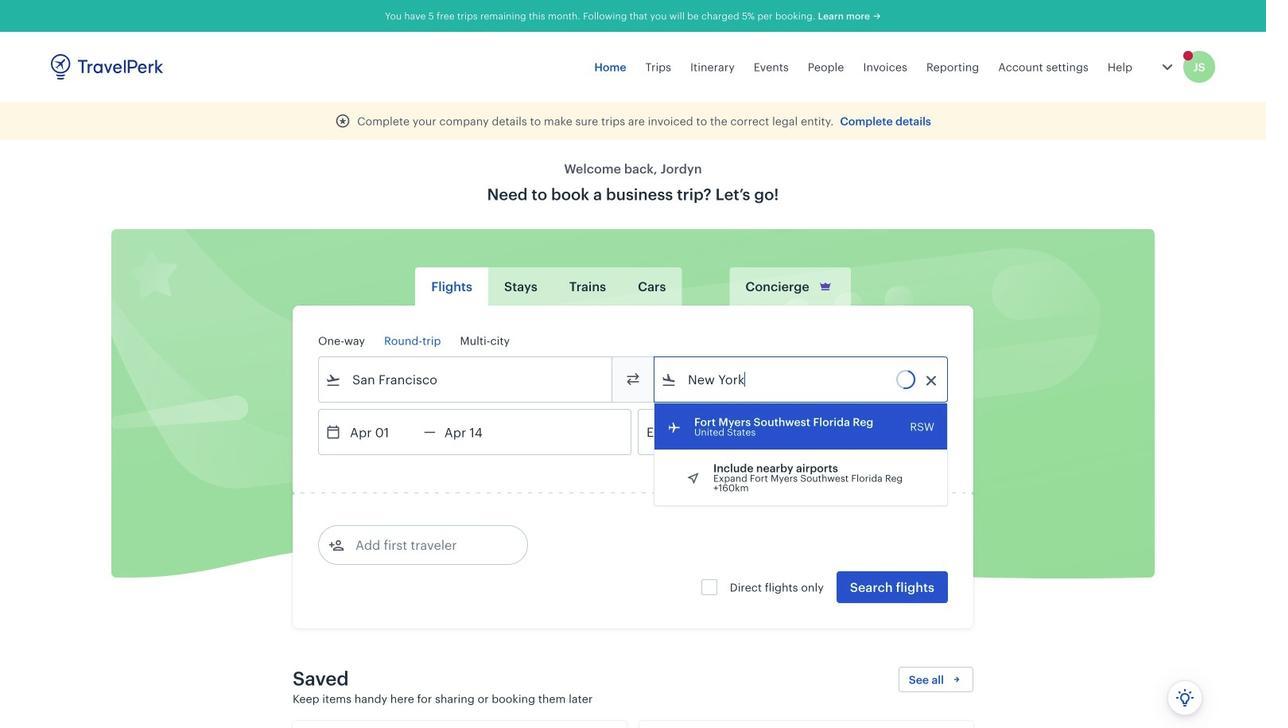 Task type: locate. For each thing, give the bounding box(es) containing it.
From search field
[[341, 367, 591, 392]]



Task type: vqa. For each thing, say whether or not it's contained in the screenshot.
To search field
yes



Task type: describe. For each thing, give the bounding box(es) containing it.
To search field
[[677, 367, 927, 392]]

Depart text field
[[341, 410, 424, 454]]

Add first traveler search field
[[345, 532, 510, 558]]

Return text field
[[436, 410, 519, 454]]



